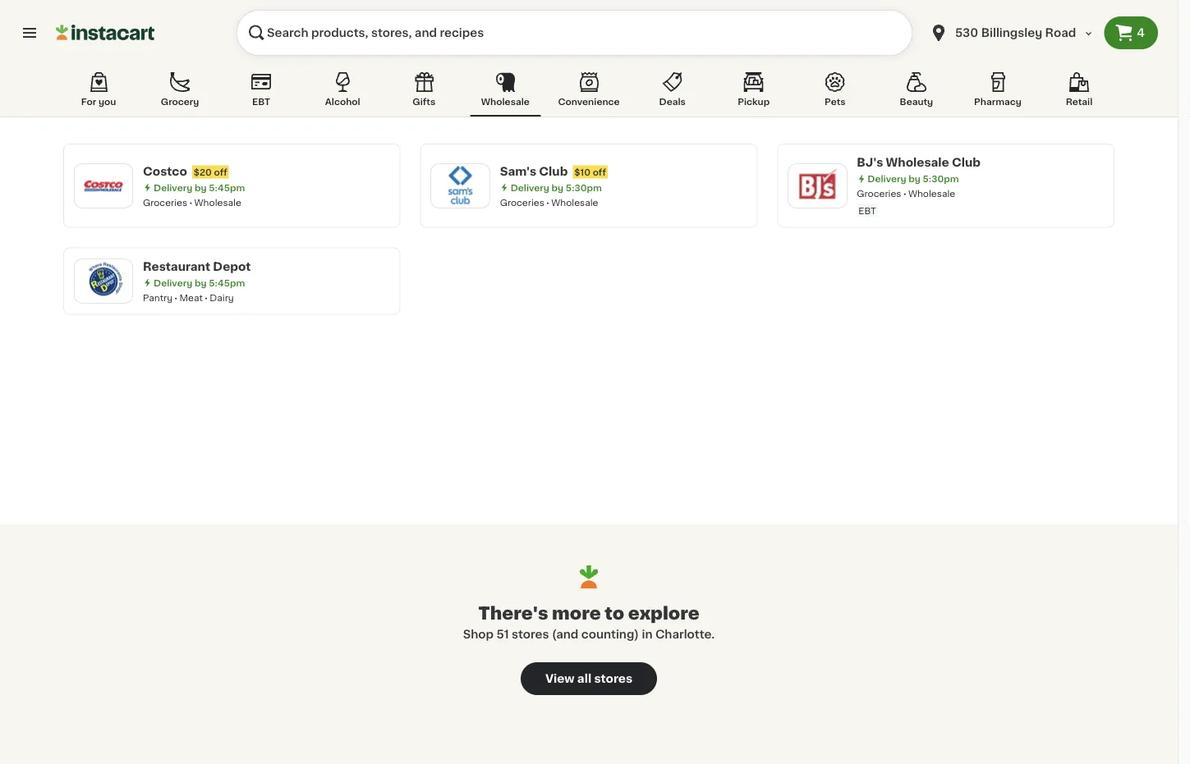 Task type: locate. For each thing, give the bounding box(es) containing it.
more
[[552, 605, 601, 622]]

(and
[[552, 629, 579, 641]]

sam's
[[500, 165, 536, 177]]

instacart image
[[56, 23, 154, 43]]

1 5:45pm from the top
[[209, 183, 245, 192]]

stores right all
[[594, 674, 633, 685]]

groceries down costco
[[143, 198, 187, 207]]

0 vertical spatial delivery by 5:45pm
[[154, 183, 245, 192]]

restaurant
[[143, 261, 210, 272]]

0 horizontal spatial ebt
[[252, 97, 270, 106]]

delivery by 5:45pm for meat
[[154, 278, 245, 288]]

delivery by 5:30pm down sam's club $10 off
[[511, 183, 602, 192]]

0 vertical spatial ebt
[[252, 97, 270, 106]]

ebt button
[[226, 69, 297, 117]]

wholesale button
[[470, 69, 541, 117]]

beauty button
[[881, 69, 952, 117]]

deals
[[659, 97, 686, 106]]

alcohol button
[[307, 69, 378, 117]]

by down bj's wholesale club
[[909, 175, 921, 184]]

there's
[[478, 605, 548, 622]]

club
[[952, 157, 981, 168], [539, 165, 568, 177]]

wholesale up sam's
[[481, 97, 530, 106]]

stores down there's
[[512, 629, 549, 641]]

delivery down sam's
[[511, 183, 549, 192]]

5:45pm
[[209, 183, 245, 192], [209, 278, 245, 288]]

0 horizontal spatial delivery by 5:30pm
[[511, 183, 602, 192]]

groceries wholesale for $20
[[143, 198, 241, 207]]

1 horizontal spatial delivery by 5:30pm
[[868, 175, 959, 184]]

for you button
[[63, 69, 134, 117]]

delivery by 5:45pm down "$20"
[[154, 183, 245, 192]]

delivery by 5:30pm for sam's club logo at the top
[[511, 183, 602, 192]]

pantry meat dairy
[[143, 293, 234, 302]]

ebt down bj's
[[859, 206, 876, 215]]

for
[[81, 97, 96, 106]]

groceries down bj's
[[857, 189, 902, 198]]

groceries wholesale
[[143, 198, 241, 207], [500, 198, 598, 207]]

1 delivery by 5:45pm from the top
[[154, 183, 245, 192]]

530 billingsley road button
[[919, 10, 1104, 56]]

1 groceries wholesale from the left
[[143, 198, 241, 207]]

530 billingsley road
[[955, 27, 1076, 39]]

all
[[577, 674, 592, 685]]

costco logo image
[[82, 164, 125, 207]]

0 horizontal spatial groceries wholesale
[[143, 198, 241, 207]]

0 horizontal spatial off
[[214, 167, 227, 176]]

pharmacy
[[974, 97, 1022, 106]]

by down "$20"
[[195, 183, 207, 192]]

0 horizontal spatial 5:30pm
[[566, 183, 602, 192]]

delivery down restaurant
[[154, 278, 192, 288]]

1 horizontal spatial groceries
[[500, 198, 544, 207]]

off inside costco $20 off
[[214, 167, 227, 176]]

wholesale down bj's wholesale club
[[908, 189, 955, 198]]

delivery for "restaurant depot logo"
[[154, 278, 192, 288]]

5:45pm down "$20"
[[209, 183, 245, 192]]

delivery down bj's
[[868, 175, 907, 184]]

restaurant depot logo image
[[82, 260, 125, 303]]

$20
[[194, 167, 212, 176]]

delivery by 5:30pm down bj's wholesale club
[[868, 175, 959, 184]]

alcohol
[[325, 97, 360, 106]]

groceries wholesale ebt
[[857, 189, 955, 215]]

by for "restaurant depot logo"
[[195, 278, 207, 288]]

shop
[[463, 629, 494, 641]]

0 vertical spatial stores
[[512, 629, 549, 641]]

pets button
[[800, 69, 871, 117]]

groceries wholesale down costco $20 off
[[143, 198, 241, 207]]

1 horizontal spatial off
[[593, 167, 606, 176]]

2 5:45pm from the top
[[209, 278, 245, 288]]

costco
[[143, 165, 187, 177]]

5:30pm down bj's wholesale club
[[923, 175, 959, 184]]

delivery down costco
[[154, 183, 192, 192]]

club down pharmacy
[[952, 157, 981, 168]]

dairy
[[210, 293, 234, 302]]

$10
[[574, 167, 591, 176]]

1 horizontal spatial stores
[[594, 674, 633, 685]]

off right "$20"
[[214, 167, 227, 176]]

delivery by 5:45pm down restaurant depot
[[154, 278, 245, 288]]

deals button
[[637, 69, 708, 117]]

groceries wholesale down sam's club $10 off
[[500, 198, 598, 207]]

2 off from the left
[[593, 167, 606, 176]]

delivery by 5:45pm
[[154, 183, 245, 192], [154, 278, 245, 288]]

view
[[545, 674, 575, 685]]

delivery
[[868, 175, 907, 184], [154, 183, 192, 192], [511, 183, 549, 192], [154, 278, 192, 288]]

4
[[1137, 27, 1145, 39]]

delivery for bj's wholesale club logo
[[868, 175, 907, 184]]

pets
[[825, 97, 846, 106]]

by down sam's club $10 off
[[552, 183, 564, 192]]

0 horizontal spatial groceries
[[143, 198, 187, 207]]

2 delivery by 5:45pm from the top
[[154, 278, 245, 288]]

sam's club $10 off
[[500, 165, 606, 177]]

stores
[[512, 629, 549, 641], [594, 674, 633, 685]]

1 off from the left
[[214, 167, 227, 176]]

to
[[605, 605, 624, 622]]

1 vertical spatial stores
[[594, 674, 633, 685]]

by for sam's club logo at the top
[[552, 183, 564, 192]]

view all stores button
[[521, 663, 657, 696]]

club left $10
[[539, 165, 568, 177]]

costco $20 off
[[143, 165, 227, 177]]

None search field
[[237, 10, 913, 56]]

pickup
[[738, 97, 770, 106]]

wholesale inside groceries wholesale ebt
[[908, 189, 955, 198]]

1 vertical spatial 5:45pm
[[209, 278, 245, 288]]

by
[[909, 175, 921, 184], [195, 183, 207, 192], [552, 183, 564, 192], [195, 278, 207, 288]]

2 groceries wholesale from the left
[[500, 198, 598, 207]]

for you
[[81, 97, 116, 106]]

by for bj's wholesale club logo
[[909, 175, 921, 184]]

5:30pm down $10
[[566, 183, 602, 192]]

in
[[642, 629, 653, 641]]

ebt left alcohol
[[252, 97, 270, 106]]

5:45pm up "dairy"
[[209, 278, 245, 288]]

off
[[214, 167, 227, 176], [593, 167, 606, 176]]

groceries
[[857, 189, 902, 198], [143, 198, 187, 207], [500, 198, 544, 207]]

2 horizontal spatial groceries
[[857, 189, 902, 198]]

pantry
[[143, 293, 173, 302]]

1 vertical spatial ebt
[[859, 206, 876, 215]]

1 horizontal spatial club
[[952, 157, 981, 168]]

1 horizontal spatial 5:30pm
[[923, 175, 959, 184]]

1 horizontal spatial ebt
[[859, 206, 876, 215]]

groceries down sam's
[[500, 198, 544, 207]]

5:30pm
[[923, 175, 959, 184], [566, 183, 602, 192]]

gifts button
[[389, 69, 459, 117]]

530
[[955, 27, 979, 39]]

0 horizontal spatial stores
[[512, 629, 549, 641]]

wholesale
[[481, 97, 530, 106], [886, 157, 949, 168], [908, 189, 955, 198], [194, 198, 241, 207], [551, 198, 598, 207]]

1 vertical spatial delivery by 5:45pm
[[154, 278, 245, 288]]

0 vertical spatial 5:45pm
[[209, 183, 245, 192]]

by for costco logo
[[195, 183, 207, 192]]

beauty
[[900, 97, 933, 106]]

by down restaurant depot
[[195, 278, 207, 288]]

ebt
[[252, 97, 270, 106], [859, 206, 876, 215]]

bj's wholesale club logo image
[[796, 164, 839, 207]]

delivery by 5:30pm
[[868, 175, 959, 184], [511, 183, 602, 192]]

groceries for $20
[[143, 198, 187, 207]]

off right $10
[[593, 167, 606, 176]]

0 horizontal spatial club
[[539, 165, 568, 177]]

wholesale inside button
[[481, 97, 530, 106]]

1 horizontal spatial groceries wholesale
[[500, 198, 598, 207]]

delivery for costco logo
[[154, 183, 192, 192]]



Task type: describe. For each thing, give the bounding box(es) containing it.
5:45pm for meat
[[209, 278, 245, 288]]

groceries wholesale for club
[[500, 198, 598, 207]]

5:30pm for bj's wholesale club logo
[[923, 175, 959, 184]]

530 billingsley road button
[[929, 10, 1094, 56]]

charlotte.
[[655, 629, 715, 641]]

bj's wholesale club
[[857, 157, 981, 168]]

bj's
[[857, 157, 883, 168]]

retail
[[1066, 97, 1093, 106]]

explore
[[628, 605, 700, 622]]

grocery button
[[145, 69, 215, 117]]

pickup button
[[719, 69, 789, 117]]

counting)
[[581, 629, 639, 641]]

delivery by 5:45pm for wholesale
[[154, 183, 245, 192]]

4 button
[[1104, 16, 1158, 49]]

shop categories tab list
[[63, 69, 1115, 117]]

off inside sam's club $10 off
[[593, 167, 606, 176]]

pharmacy button
[[963, 69, 1033, 117]]

stores inside "button"
[[594, 674, 633, 685]]

you
[[98, 97, 116, 106]]

there's more to explore shop 51 stores (and counting) in charlotte.
[[463, 605, 715, 641]]

meat
[[180, 293, 203, 302]]

groceries for club
[[500, 198, 544, 207]]

wholesale down "$20"
[[194, 198, 241, 207]]

road
[[1045, 27, 1076, 39]]

convenience
[[558, 97, 620, 106]]

sam's club logo image
[[439, 164, 482, 207]]

delivery by 5:30pm for bj's wholesale club logo
[[868, 175, 959, 184]]

billingsley
[[981, 27, 1043, 39]]

ebt inside button
[[252, 97, 270, 106]]

51
[[497, 629, 509, 641]]

wholesale up groceries wholesale ebt
[[886, 157, 949, 168]]

view all stores link
[[521, 663, 657, 696]]

Search field
[[237, 10, 913, 56]]

ebt inside groceries wholesale ebt
[[859, 206, 876, 215]]

view all stores
[[545, 674, 633, 685]]

convenience button
[[552, 69, 626, 117]]

5:30pm for sam's club logo at the top
[[566, 183, 602, 192]]

restaurant depot
[[143, 261, 251, 272]]

depot
[[213, 261, 251, 272]]

delivery for sam's club logo at the top
[[511, 183, 549, 192]]

groceries inside groceries wholesale ebt
[[857, 189, 902, 198]]

retail button
[[1044, 69, 1115, 117]]

wholesale down $10
[[551, 198, 598, 207]]

gifts
[[413, 97, 436, 106]]

5:45pm for wholesale
[[209, 183, 245, 192]]

stores inside there's more to explore shop 51 stores (and counting) in charlotte.
[[512, 629, 549, 641]]

grocery
[[161, 97, 199, 106]]



Task type: vqa. For each thing, say whether or not it's contained in the screenshot.
1st off from right
yes



